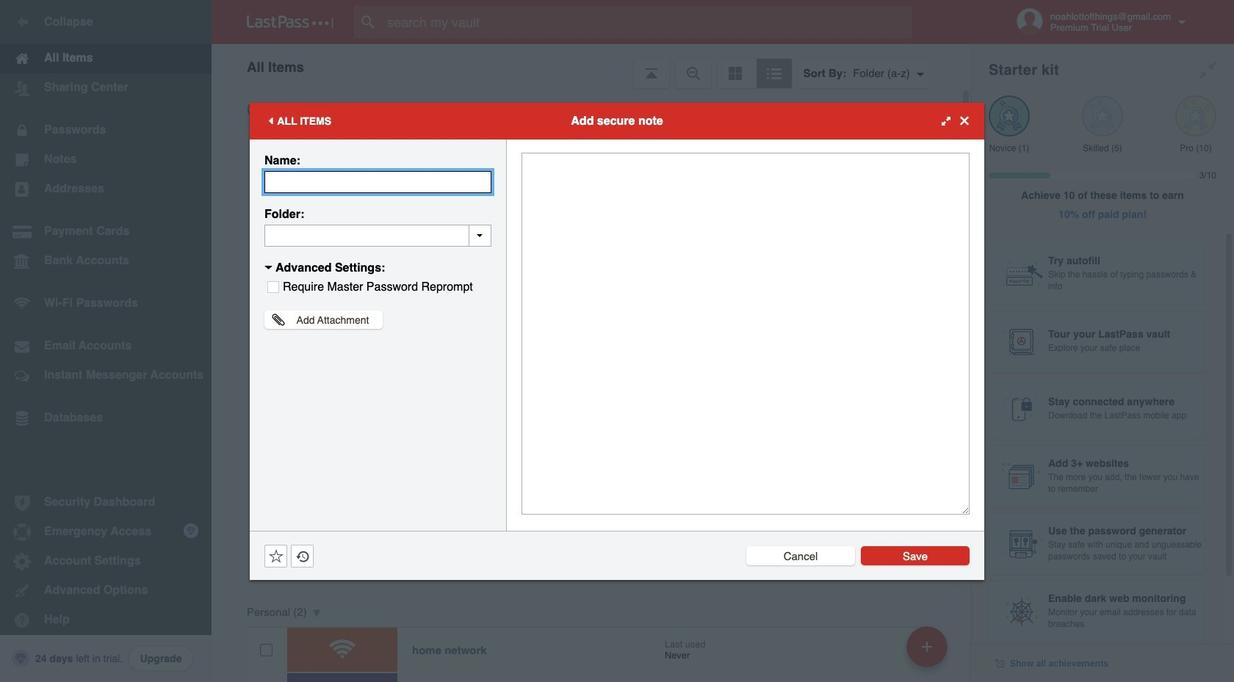 Task type: locate. For each thing, give the bounding box(es) containing it.
vault options navigation
[[212, 44, 972, 88]]

dialog
[[250, 103, 985, 580]]

lastpass image
[[247, 15, 334, 29]]

Search search field
[[354, 6, 942, 38]]

new item image
[[923, 642, 933, 652]]

search my vault text field
[[354, 6, 942, 38]]

None text field
[[522, 153, 970, 515], [265, 171, 492, 193], [265, 225, 492, 247], [522, 153, 970, 515], [265, 171, 492, 193], [265, 225, 492, 247]]



Task type: describe. For each thing, give the bounding box(es) containing it.
main navigation navigation
[[0, 0, 212, 683]]

new item navigation
[[902, 623, 957, 683]]



